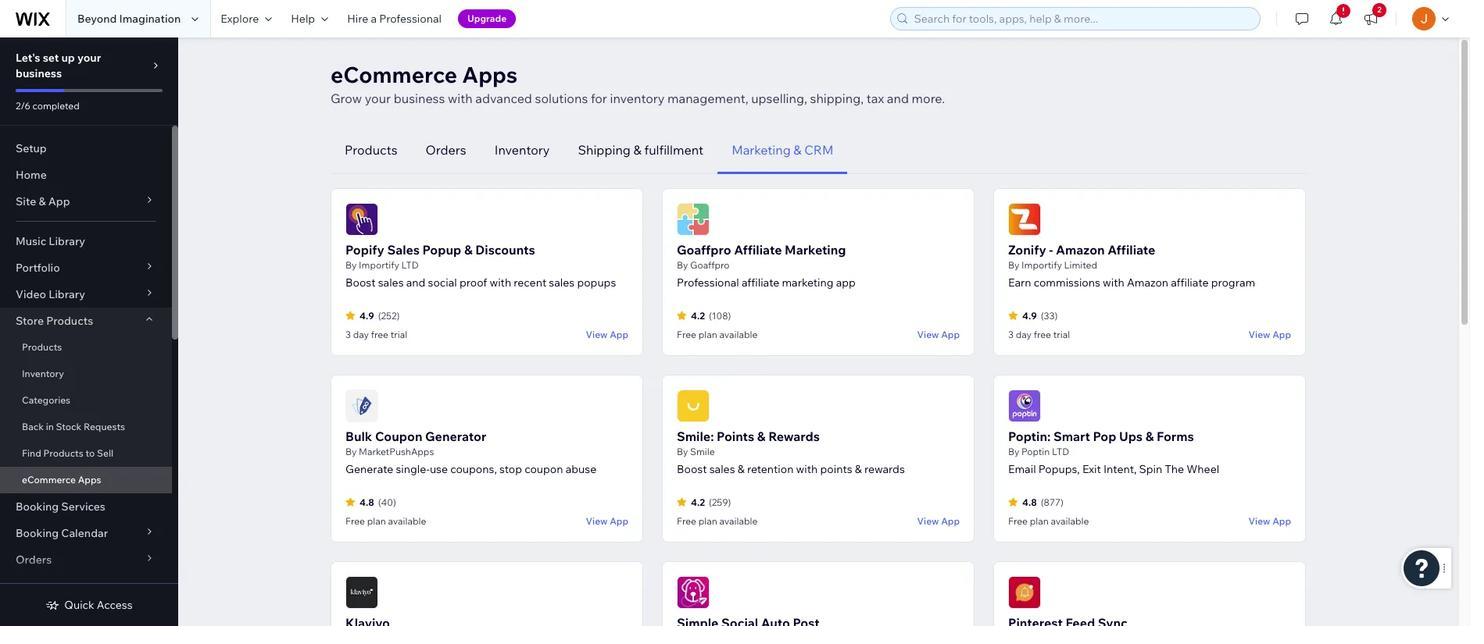 Task type: vqa. For each thing, say whether or not it's contained in the screenshot.


Task type: locate. For each thing, give the bounding box(es) containing it.
4.8 left (877)
[[1022, 497, 1037, 508]]

your inside let's set up your business
[[77, 51, 101, 65]]

0 horizontal spatial trial
[[391, 329, 407, 341]]

0 vertical spatial orders
[[426, 142, 466, 158]]

& right shipping
[[633, 142, 642, 158]]

rewards
[[864, 463, 905, 477]]

products inside find products to sell link
[[43, 448, 83, 460]]

1 vertical spatial apps
[[78, 474, 101, 486]]

1 vertical spatial library
[[49, 288, 85, 302]]

1 4.9 from the left
[[360, 310, 374, 322]]

trial for sales
[[391, 329, 407, 341]]

view for goaffpro affiliate marketing
[[917, 329, 939, 340]]

professional up 4.2 (108)
[[677, 276, 739, 290]]

-
[[1049, 242, 1053, 258]]

store products button
[[0, 308, 172, 335]]

with right proof
[[490, 276, 511, 290]]

help button
[[282, 0, 338, 38]]

free plan available down (877)
[[1008, 516, 1089, 528]]

4.9 left (33)
[[1022, 310, 1037, 322]]

1 vertical spatial 4.2
[[691, 497, 705, 508]]

2 booking from the top
[[16, 527, 59, 541]]

sales
[[378, 276, 404, 290], [549, 276, 575, 290], [709, 463, 735, 477]]

by inside smile: points & rewards by smile boost sales & retention with points & rewards
[[677, 446, 688, 458]]

0 horizontal spatial professional
[[379, 12, 442, 26]]

free down the 4.8 (877)
[[1008, 516, 1028, 528]]

professional inside goaffpro affiliate marketing by goaffpro professional affiliate marketing app
[[677, 276, 739, 290]]

free plan available down "(40)"
[[345, 516, 426, 528]]

products down grow
[[345, 142, 397, 158]]

affiliate left the marketing
[[742, 276, 779, 290]]

1 horizontal spatial importify
[[1022, 259, 1062, 271]]

4.8 for bulk
[[360, 497, 374, 508]]

booking up booking calendar
[[16, 500, 59, 514]]

view app for zonify - amazon affiliate
[[1249, 329, 1291, 340]]

day down 4.9 (252)
[[353, 329, 369, 341]]

upselling,
[[751, 91, 807, 106]]

available for professional
[[719, 329, 758, 341]]

1 horizontal spatial affiliate
[[1108, 242, 1155, 258]]

1 vertical spatial business
[[394, 91, 445, 106]]

0 vertical spatial business
[[16, 66, 62, 81]]

business inside ecommerce apps grow your business with advanced solutions for inventory management, upselling, shipping, tax and more.
[[394, 91, 445, 106]]

ltd down sales
[[401, 259, 419, 271]]

tab list
[[331, 127, 1306, 174]]

3
[[345, 329, 351, 341], [1008, 329, 1014, 341]]

1 library from the top
[[49, 234, 85, 249]]

& inside button
[[633, 142, 642, 158]]

1 vertical spatial booking
[[16, 527, 59, 541]]

business inside let's set up your business
[[16, 66, 62, 81]]

available
[[719, 329, 758, 341], [388, 516, 426, 528], [719, 516, 758, 528], [1051, 516, 1089, 528]]

boost down smile
[[677, 463, 707, 477]]

popify sales popup & discounts by importify ltd boost sales and social proof with recent sales popups
[[345, 242, 616, 290]]

0 vertical spatial ltd
[[401, 259, 419, 271]]

free plan available for poptin:
[[1008, 516, 1089, 528]]

1 affiliate from the left
[[734, 242, 782, 258]]

0 horizontal spatial affiliate
[[742, 276, 779, 290]]

& right site
[[39, 195, 46, 209]]

pinterest feed sync icon image
[[1008, 577, 1041, 610]]

by up email
[[1008, 446, 1019, 458]]

inventory down advanced
[[495, 142, 550, 158]]

0 horizontal spatial and
[[406, 276, 425, 290]]

importify down "popify" at left
[[359, 259, 399, 271]]

calendar
[[61, 527, 108, 541]]

booking down booking services
[[16, 527, 59, 541]]

quick access button
[[46, 599, 133, 613]]

affiliate inside goaffpro affiliate marketing by goaffpro professional affiliate marketing app
[[742, 276, 779, 290]]

and right tax
[[887, 91, 909, 106]]

0 horizontal spatial 3 day free trial
[[345, 329, 407, 341]]

back
[[22, 421, 44, 433]]

view for poptin: smart pop ups & forms
[[1249, 515, 1270, 527]]

library up portfolio 'dropdown button'
[[49, 234, 85, 249]]

1 horizontal spatial sales
[[549, 276, 575, 290]]

marketing & crm
[[732, 142, 833, 158]]

app for popify sales popup & discounts
[[610, 329, 628, 340]]

view app for smile: points & rewards
[[917, 515, 960, 527]]

1 horizontal spatial affiliate
[[1171, 276, 1209, 290]]

1 trial from the left
[[391, 329, 407, 341]]

0 horizontal spatial boost
[[345, 276, 376, 290]]

4.9 left (252)
[[360, 310, 374, 322]]

products link
[[0, 335, 172, 361]]

1 horizontal spatial ecommerce
[[331, 61, 457, 88]]

available down "(40)"
[[388, 516, 426, 528]]

& left the retention
[[738, 463, 745, 477]]

1 horizontal spatial and
[[887, 91, 909, 106]]

1 horizontal spatial free
[[1034, 329, 1051, 341]]

1 horizontal spatial ltd
[[1052, 446, 1069, 458]]

3 day free trial
[[345, 329, 407, 341], [1008, 329, 1070, 341]]

boost down "popify" at left
[[345, 276, 376, 290]]

beyond
[[77, 12, 117, 26]]

back in stock requests link
[[0, 414, 172, 441]]

0 vertical spatial boost
[[345, 276, 376, 290]]

& right ups
[[1145, 429, 1154, 445]]

sales
[[387, 242, 420, 258]]

social
[[428, 276, 457, 290]]

0 horizontal spatial ltd
[[401, 259, 419, 271]]

management,
[[667, 91, 748, 106]]

available for generate
[[388, 516, 426, 528]]

1 vertical spatial and
[[406, 276, 425, 290]]

1 3 day free trial from the left
[[345, 329, 407, 341]]

0 vertical spatial your
[[77, 51, 101, 65]]

back in stock requests
[[22, 421, 125, 433]]

1 vertical spatial ltd
[[1052, 446, 1069, 458]]

0 horizontal spatial affiliate
[[734, 242, 782, 258]]

4.2 for goaffpro
[[691, 310, 705, 322]]

ecommerce
[[331, 61, 457, 88], [22, 474, 76, 486]]

inventory for inventory link at bottom
[[22, 368, 64, 380]]

0 vertical spatial marketing
[[732, 142, 791, 158]]

library
[[49, 234, 85, 249], [49, 288, 85, 302]]

3 up "bulk coupon generator icon"
[[345, 329, 351, 341]]

0 vertical spatial inventory
[[495, 142, 550, 158]]

apps
[[462, 61, 517, 88], [78, 474, 101, 486]]

0 vertical spatial 4.2
[[691, 310, 705, 322]]

your for let's
[[77, 51, 101, 65]]

2 3 from the left
[[1008, 329, 1014, 341]]

plan down 4.8 (40)
[[367, 516, 386, 528]]

3 day free trial down 4.9 (33)
[[1008, 329, 1070, 341]]

stop
[[499, 463, 522, 477]]

4.8
[[360, 497, 374, 508], [1022, 497, 1037, 508]]

app for smile: points & rewards
[[941, 515, 960, 527]]

4.2
[[691, 310, 705, 322], [691, 497, 705, 508]]

1 vertical spatial orders
[[16, 553, 52, 567]]

marketing
[[782, 276, 834, 290]]

sidebar element
[[0, 38, 178, 627]]

2 library from the top
[[49, 288, 85, 302]]

2 horizontal spatial sales
[[709, 463, 735, 477]]

1 horizontal spatial amazon
[[1127, 276, 1168, 290]]

spin
[[1139, 463, 1162, 477]]

plan down the 4.8 (877)
[[1030, 516, 1049, 528]]

popify
[[345, 242, 384, 258]]

ecommerce up booking services
[[22, 474, 76, 486]]

let's set up your business
[[16, 51, 101, 81]]

available for forms
[[1051, 516, 1089, 528]]

business
[[16, 66, 62, 81], [394, 91, 445, 106]]

booking for booking services
[[16, 500, 59, 514]]

1 importify from the left
[[359, 259, 399, 271]]

advanced
[[475, 91, 532, 106]]

orders inside button
[[426, 142, 466, 158]]

0 horizontal spatial importify
[[359, 259, 399, 271]]

apps up advanced
[[462, 61, 517, 88]]

2 importify from the left
[[1022, 259, 1062, 271]]

ltd up popups,
[[1052, 446, 1069, 458]]

simple social auto post icon image
[[677, 577, 710, 610]]

day
[[353, 329, 369, 341], [1016, 329, 1032, 341]]

1 horizontal spatial boost
[[677, 463, 707, 477]]

available down (877)
[[1051, 516, 1089, 528]]

0 vertical spatial apps
[[462, 61, 517, 88]]

importify down -
[[1022, 259, 1062, 271]]

products down video library dropdown button
[[46, 314, 93, 328]]

intent,
[[1104, 463, 1137, 477]]

& right points
[[855, 463, 862, 477]]

smile: points & rewards icon image
[[677, 390, 710, 423]]

plan for goaffpro
[[698, 329, 717, 341]]

bulk coupon generator icon image
[[345, 390, 378, 423]]

free for zonify
[[1034, 329, 1051, 341]]

library for video library
[[49, 288, 85, 302]]

apps for ecommerce apps
[[78, 474, 101, 486]]

retention
[[747, 463, 794, 477]]

and inside ecommerce apps grow your business with advanced solutions for inventory management, upselling, shipping, tax and more.
[[887, 91, 909, 106]]

0 vertical spatial library
[[49, 234, 85, 249]]

available down (108)
[[719, 329, 758, 341]]

orders right products button
[[426, 142, 466, 158]]

1 horizontal spatial 3 day free trial
[[1008, 329, 1070, 341]]

2 3 day free trial from the left
[[1008, 329, 1070, 341]]

view app
[[586, 329, 628, 340], [917, 329, 960, 340], [1249, 329, 1291, 340], [586, 515, 628, 527], [917, 515, 960, 527], [1249, 515, 1291, 527]]

4.8 left "(40)"
[[360, 497, 374, 508]]

orders for orders dropdown button
[[16, 553, 52, 567]]

products
[[345, 142, 397, 158], [46, 314, 93, 328], [22, 342, 62, 353], [43, 448, 83, 460]]

with left points
[[796, 463, 818, 477]]

ltd inside 'poptin: smart pop ups & forms by poptin ltd email popups, exit intent, spin the wheel'
[[1052, 446, 1069, 458]]

with right commissions
[[1103, 276, 1125, 290]]

view
[[586, 329, 608, 340], [917, 329, 939, 340], [1249, 329, 1270, 340], [586, 515, 608, 527], [917, 515, 939, 527], [1249, 515, 1270, 527]]

0 horizontal spatial ecommerce
[[22, 474, 76, 486]]

0 vertical spatial ecommerce
[[331, 61, 457, 88]]

4.2 left the (259)
[[691, 497, 705, 508]]

ltd
[[401, 259, 419, 271], [1052, 446, 1069, 458]]

plan for poptin:
[[1030, 516, 1049, 528]]

0 horizontal spatial inventory
[[22, 368, 64, 380]]

sell
[[97, 448, 113, 460]]

business for let's
[[16, 66, 62, 81]]

professional right a
[[379, 12, 442, 26]]

plan down 4.2 (259)
[[698, 516, 717, 528]]

free for popify
[[371, 329, 388, 341]]

video library button
[[0, 281, 172, 308]]

orders for orders button
[[426, 142, 466, 158]]

single-
[[396, 463, 430, 477]]

booking inside popup button
[[16, 527, 59, 541]]

with inside smile: points & rewards by smile boost sales & retention with points & rewards
[[796, 463, 818, 477]]

amazon
[[1056, 242, 1105, 258], [1127, 276, 1168, 290]]

app for poptin: smart pop ups & forms
[[1273, 515, 1291, 527]]

0 horizontal spatial amazon
[[1056, 242, 1105, 258]]

marketing up the marketing
[[785, 242, 846, 258]]

hire
[[347, 12, 368, 26]]

1 horizontal spatial apps
[[462, 61, 517, 88]]

app for bulk coupon generator
[[610, 515, 628, 527]]

view for bulk coupon generator
[[586, 515, 608, 527]]

1 horizontal spatial business
[[394, 91, 445, 106]]

generate
[[345, 463, 393, 477]]

2 4.9 from the left
[[1022, 310, 1037, 322]]

2 4.2 from the top
[[691, 497, 705, 508]]

1 vertical spatial ecommerce
[[22, 474, 76, 486]]

free down 4.2 (259)
[[677, 516, 696, 528]]

your right up
[[77, 51, 101, 65]]

affiliate left program
[[1171, 276, 1209, 290]]

by inside bulk coupon generator by marketpushapps generate single-use coupons, stop coupon abuse
[[345, 446, 357, 458]]

by up earn
[[1008, 259, 1019, 271]]

ecommerce inside sidebar element
[[22, 474, 76, 486]]

in
[[46, 421, 54, 433]]

0 horizontal spatial 4.8
[[360, 497, 374, 508]]

boost inside popify sales popup & discounts by importify ltd boost sales and social proof with recent sales popups
[[345, 276, 376, 290]]

free plan available down the (259)
[[677, 516, 758, 528]]

products down 'store'
[[22, 342, 62, 353]]

4.9 for zonify
[[1022, 310, 1037, 322]]

free plan available for bulk
[[345, 516, 426, 528]]

trial down (252)
[[391, 329, 407, 341]]

services
[[61, 500, 105, 514]]

2 4.8 from the left
[[1022, 497, 1037, 508]]

ecommerce apps link
[[0, 467, 172, 494]]

3 down earn
[[1008, 329, 1014, 341]]

trial down (33)
[[1053, 329, 1070, 341]]

and
[[887, 91, 909, 106], [406, 276, 425, 290]]

business down let's
[[16, 66, 62, 81]]

library up store products
[[49, 288, 85, 302]]

(40)
[[378, 497, 396, 508]]

your for ecommerce
[[365, 91, 391, 106]]

discounts
[[475, 242, 535, 258]]

1 vertical spatial marketing
[[785, 242, 846, 258]]

free down 4.2 (108)
[[677, 329, 696, 341]]

sales inside smile: points & rewards by smile boost sales & retention with points & rewards
[[709, 463, 735, 477]]

available for smile
[[719, 516, 758, 528]]

1 4.2 from the top
[[691, 310, 705, 322]]

1 horizontal spatial inventory
[[495, 142, 550, 158]]

importify
[[359, 259, 399, 271], [1022, 259, 1062, 271]]

shipping & fulfillment button
[[564, 127, 718, 174]]

by inside popify sales popup & discounts by importify ltd boost sales and social proof with recent sales popups
[[345, 259, 357, 271]]

1 4.8 from the left
[[360, 497, 374, 508]]

sales up (252)
[[378, 276, 404, 290]]

1 booking from the top
[[16, 500, 59, 514]]

4.8 (877)
[[1022, 497, 1064, 508]]

1 affiliate from the left
[[742, 276, 779, 290]]

your right grow
[[365, 91, 391, 106]]

orders inside dropdown button
[[16, 553, 52, 567]]

orders button
[[0, 547, 172, 574]]

(877)
[[1041, 497, 1064, 508]]

and left social
[[406, 276, 425, 290]]

earn
[[1008, 276, 1031, 290]]

orders up gift card
[[16, 553, 52, 567]]

0 vertical spatial amazon
[[1056, 242, 1105, 258]]

by down bulk
[[345, 446, 357, 458]]

2 free from the left
[[1034, 329, 1051, 341]]

by inside goaffpro affiliate marketing by goaffpro professional affiliate marketing app
[[677, 259, 688, 271]]

3 day free trial down 4.9 (252)
[[345, 329, 407, 341]]

with left advanced
[[448, 91, 473, 106]]

free plan available down (108)
[[677, 329, 758, 341]]

2 day from the left
[[1016, 329, 1032, 341]]

1 horizontal spatial your
[[365, 91, 391, 106]]

ecommerce inside ecommerce apps grow your business with advanced solutions for inventory management, upselling, shipping, tax and more.
[[331, 61, 457, 88]]

1 day from the left
[[353, 329, 369, 341]]

poptin: smart pop ups & forms by poptin ltd email popups, exit intent, spin the wheel
[[1008, 429, 1219, 477]]

business up orders button
[[394, 91, 445, 106]]

by down the goaffpro affiliate marketing icon
[[677, 259, 688, 271]]

0 horizontal spatial apps
[[78, 474, 101, 486]]

by inside 'poptin: smart pop ups & forms by poptin ltd email popups, exit intent, spin the wheel'
[[1008, 446, 1019, 458]]

& inside button
[[794, 142, 802, 158]]

gift card button
[[0, 574, 172, 600]]

free for smile:
[[677, 516, 696, 528]]

0 horizontal spatial 3
[[345, 329, 351, 341]]

products up "ecommerce apps"
[[43, 448, 83, 460]]

4.8 (40)
[[360, 497, 396, 508]]

products inside store products dropdown button
[[46, 314, 93, 328]]

available down the (259)
[[719, 516, 758, 528]]

1 vertical spatial amazon
[[1127, 276, 1168, 290]]

your inside ecommerce apps grow your business with advanced solutions for inventory management, upselling, shipping, tax and more.
[[365, 91, 391, 106]]

email
[[1008, 463, 1036, 477]]

free down 4.8 (40)
[[345, 516, 365, 528]]

free down 4.9 (33)
[[1034, 329, 1051, 341]]

affiliate inside goaffpro affiliate marketing by goaffpro professional affiliate marketing app
[[734, 242, 782, 258]]

apps inside ecommerce apps grow your business with advanced solutions for inventory management, upselling, shipping, tax and more.
[[462, 61, 517, 88]]

1 horizontal spatial 4.8
[[1022, 497, 1037, 508]]

1 horizontal spatial professional
[[677, 276, 739, 290]]

0 horizontal spatial business
[[16, 66, 62, 81]]

0 horizontal spatial orders
[[16, 553, 52, 567]]

with inside zonify - amazon affiliate by importify limited earn commissions with amazon affiliate program
[[1103, 276, 1125, 290]]

1 horizontal spatial day
[[1016, 329, 1032, 341]]

with inside popify sales popup & discounts by importify ltd boost sales and social proof with recent sales popups
[[490, 276, 511, 290]]

library inside dropdown button
[[49, 288, 85, 302]]

4.2 left (108)
[[691, 310, 705, 322]]

1 horizontal spatial trial
[[1053, 329, 1070, 341]]

0 horizontal spatial free
[[371, 329, 388, 341]]

popups,
[[1039, 463, 1080, 477]]

1 vertical spatial inventory
[[22, 368, 64, 380]]

sales right "recent"
[[549, 276, 575, 290]]

0 vertical spatial booking
[[16, 500, 59, 514]]

0 horizontal spatial your
[[77, 51, 101, 65]]

marketing down upselling,
[[732, 142, 791, 158]]

1 horizontal spatial 3
[[1008, 329, 1014, 341]]

0 horizontal spatial day
[[353, 329, 369, 341]]

1 free from the left
[[371, 329, 388, 341]]

coupons,
[[450, 463, 497, 477]]

2 affiliate from the left
[[1171, 276, 1209, 290]]

abuse
[[566, 463, 597, 477]]

1 horizontal spatial 4.9
[[1022, 310, 1037, 322]]

by down smile:
[[677, 446, 688, 458]]

2 trial from the left
[[1053, 329, 1070, 341]]

marketing inside button
[[732, 142, 791, 158]]

1 horizontal spatial orders
[[426, 142, 466, 158]]

free down 4.9 (252)
[[371, 329, 388, 341]]

plan down 4.2 (108)
[[698, 329, 717, 341]]

1 vertical spatial boost
[[677, 463, 707, 477]]

booking services
[[16, 500, 105, 514]]

inventory up 'categories'
[[22, 368, 64, 380]]

4.9 for popify
[[360, 310, 374, 322]]

requests
[[84, 421, 125, 433]]

professional
[[379, 12, 442, 26], [677, 276, 739, 290]]

view app button for bulk coupon generator
[[586, 514, 628, 528]]

let's
[[16, 51, 40, 65]]

apps down find products to sell link
[[78, 474, 101, 486]]

ecommerce for ecommerce apps grow your business with advanced solutions for inventory management, upselling, shipping, tax and more.
[[331, 61, 457, 88]]

inventory inside sidebar element
[[22, 368, 64, 380]]

day down 4.9 (33)
[[1016, 329, 1032, 341]]

& left "crm"
[[794, 142, 802, 158]]

0 horizontal spatial 4.9
[[360, 310, 374, 322]]

by down "popify" at left
[[345, 259, 357, 271]]

free
[[677, 329, 696, 341], [345, 516, 365, 528], [677, 516, 696, 528], [1008, 516, 1028, 528]]

hire a professional
[[347, 12, 442, 26]]

1 vertical spatial your
[[365, 91, 391, 106]]

2 affiliate from the left
[[1108, 242, 1155, 258]]

1 vertical spatial professional
[[677, 276, 739, 290]]

zonify - amazon affiliate icon image
[[1008, 203, 1041, 236]]

0 vertical spatial professional
[[379, 12, 442, 26]]

orders button
[[412, 127, 480, 174]]

1 3 from the left
[[345, 329, 351, 341]]

apps inside sidebar element
[[78, 474, 101, 486]]

inventory inside button
[[495, 142, 550, 158]]

sales down smile
[[709, 463, 735, 477]]

& right the popup
[[464, 242, 473, 258]]

0 vertical spatial and
[[887, 91, 909, 106]]

3 day free trial for popify
[[345, 329, 407, 341]]

ecommerce up grow
[[331, 61, 457, 88]]



Task type: describe. For each thing, give the bounding box(es) containing it.
by inside zonify - amazon affiliate by importify limited earn commissions with amazon affiliate program
[[1008, 259, 1019, 271]]

4.2 (259)
[[691, 497, 731, 508]]

pop
[[1093, 429, 1116, 445]]

store products
[[16, 314, 93, 328]]

use
[[430, 463, 448, 477]]

for
[[591, 91, 607, 106]]

boost inside smile: points & rewards by smile boost sales & retention with points & rewards
[[677, 463, 707, 477]]

free for bulk
[[345, 516, 365, 528]]

& inside popify sales popup & discounts by importify ltd boost sales and social proof with recent sales popups
[[464, 242, 473, 258]]

the
[[1165, 463, 1184, 477]]

view app button for goaffpro affiliate marketing
[[917, 327, 960, 342]]

day for popify
[[353, 329, 369, 341]]

4.2 for smile:
[[691, 497, 705, 508]]

a
[[371, 12, 377, 26]]

view for smile: points & rewards
[[917, 515, 939, 527]]

beyond imagination
[[77, 12, 181, 26]]

inventory
[[610, 91, 665, 106]]

and inside popify sales popup & discounts by importify ltd boost sales and social proof with recent sales popups
[[406, 276, 425, 290]]

categories
[[22, 395, 70, 406]]

points
[[717, 429, 754, 445]]

to
[[86, 448, 95, 460]]

site
[[16, 195, 36, 209]]

shipping,
[[810, 91, 864, 106]]

generator
[[425, 429, 486, 445]]

quick
[[64, 599, 94, 613]]

importify inside zonify - amazon affiliate by importify limited earn commissions with amazon affiliate program
[[1022, 259, 1062, 271]]

find products to sell
[[22, 448, 113, 460]]

site & app
[[16, 195, 70, 209]]

booking services link
[[0, 494, 172, 521]]

products inside products link
[[22, 342, 62, 353]]

popify sales popup & discounts icon image
[[345, 203, 378, 236]]

inventory button
[[480, 127, 564, 174]]

app for goaffpro affiliate marketing
[[941, 329, 960, 340]]

inventory link
[[0, 361, 172, 388]]

& inside 'poptin: smart pop ups & forms by poptin ltd email popups, exit intent, spin the wheel'
[[1145, 429, 1154, 445]]

0 horizontal spatial sales
[[378, 276, 404, 290]]

coupon
[[375, 429, 422, 445]]

recent
[[514, 276, 546, 290]]

view app for goaffpro affiliate marketing
[[917, 329, 960, 340]]

goaffpro affiliate marketing by goaffpro professional affiliate marketing app
[[677, 242, 856, 290]]

& right the points
[[757, 429, 766, 445]]

(33)
[[1041, 310, 1058, 322]]

apps for ecommerce apps grow your business with advanced solutions for inventory management, upselling, shipping, tax and more.
[[462, 61, 517, 88]]

0 vertical spatial goaffpro
[[677, 242, 731, 258]]

2
[[1377, 5, 1382, 15]]

free for poptin:
[[1008, 516, 1028, 528]]

app inside popup button
[[48, 195, 70, 209]]

view app button for poptin: smart pop ups & forms
[[1249, 514, 1291, 528]]

plan for bulk
[[367, 516, 386, 528]]

commissions
[[1034, 276, 1100, 290]]

booking calendar button
[[0, 521, 172, 547]]

Search for tools, apps, help & more... field
[[909, 8, 1255, 30]]

2/6
[[16, 100, 30, 112]]

free plan available for goaffpro
[[677, 329, 758, 341]]

program
[[1211, 276, 1255, 290]]

view app button for zonify - amazon affiliate
[[1249, 327, 1291, 342]]

tab list containing products
[[331, 127, 1306, 174]]

help
[[291, 12, 315, 26]]

points
[[820, 463, 852, 477]]

music library
[[16, 234, 85, 249]]

shipping
[[578, 142, 631, 158]]

ecommerce apps grow your business with advanced solutions for inventory management, upselling, shipping, tax and more.
[[331, 61, 945, 106]]

klaviyo icon image
[[345, 577, 378, 610]]

crm
[[804, 142, 833, 158]]

marketing & crm button
[[718, 127, 848, 174]]

day for zonify
[[1016, 329, 1032, 341]]

portfolio button
[[0, 255, 172, 281]]

view for zonify - amazon affiliate
[[1249, 329, 1270, 340]]

zonify
[[1008, 242, 1046, 258]]

ltd inside popify sales popup & discounts by importify ltd boost sales and social proof with recent sales popups
[[401, 259, 419, 271]]

library for music library
[[49, 234, 85, 249]]

ups
[[1119, 429, 1143, 445]]

wheel
[[1187, 463, 1219, 477]]

inventory for inventory button at top
[[495, 142, 550, 158]]

view for popify sales popup & discounts
[[586, 329, 608, 340]]

goaffpro affiliate marketing icon image
[[677, 203, 710, 236]]

proof
[[460, 276, 487, 290]]

plan for smile:
[[698, 516, 717, 528]]

video
[[16, 288, 46, 302]]

up
[[61, 51, 75, 65]]

3 for zonify
[[1008, 329, 1014, 341]]

marketing inside goaffpro affiliate marketing by goaffpro professional affiliate marketing app
[[785, 242, 846, 258]]

set
[[43, 51, 59, 65]]

popups
[[577, 276, 616, 290]]

bulk coupon generator by marketpushapps generate single-use coupons, stop coupon abuse
[[345, 429, 597, 477]]

free plan available for smile:
[[677, 516, 758, 528]]

(108)
[[709, 310, 731, 322]]

booking calendar
[[16, 527, 108, 541]]

explore
[[221, 12, 259, 26]]

view app for popify sales popup & discounts
[[586, 329, 628, 340]]

trial for -
[[1053, 329, 1070, 341]]

business for ecommerce
[[394, 91, 445, 106]]

smile: points & rewards by smile boost sales & retention with points & rewards
[[677, 429, 905, 477]]

solutions
[[535, 91, 588, 106]]

setup
[[16, 141, 47, 156]]

free for goaffpro
[[677, 329, 696, 341]]

4.8 for poptin:
[[1022, 497, 1037, 508]]

& inside popup button
[[39, 195, 46, 209]]

(259)
[[709, 497, 731, 508]]

forms
[[1157, 429, 1194, 445]]

view app button for smile: points & rewards
[[917, 514, 960, 528]]

ecommerce for ecommerce apps
[[22, 474, 76, 486]]

professional inside hire a professional 'link'
[[379, 12, 442, 26]]

1 vertical spatial goaffpro
[[690, 259, 730, 271]]

2 button
[[1354, 0, 1388, 38]]

bulk
[[345, 429, 372, 445]]

importify inside popify sales popup & discounts by importify ltd boost sales and social proof with recent sales popups
[[359, 259, 399, 271]]

poptin: smart pop ups & forms icon image
[[1008, 390, 1041, 423]]

view app button for popify sales popup & discounts
[[586, 327, 628, 342]]

(252)
[[378, 310, 400, 322]]

smile
[[690, 446, 715, 458]]

hire a professional link
[[338, 0, 451, 38]]

upgrade button
[[458, 9, 516, 28]]

store
[[16, 314, 44, 328]]

music library link
[[0, 228, 172, 255]]

video library
[[16, 288, 85, 302]]

quick access
[[64, 599, 133, 613]]

products button
[[331, 127, 412, 174]]

view app for poptin: smart pop ups & forms
[[1249, 515, 1291, 527]]

app for zonify - amazon affiliate
[[1273, 329, 1291, 340]]

grow
[[331, 91, 362, 106]]

booking for booking calendar
[[16, 527, 59, 541]]

music
[[16, 234, 46, 249]]

view app for bulk coupon generator
[[586, 515, 628, 527]]

products inside products button
[[345, 142, 397, 158]]

marketpushapps
[[359, 446, 434, 458]]

with inside ecommerce apps grow your business with advanced solutions for inventory management, upselling, shipping, tax and more.
[[448, 91, 473, 106]]

access
[[97, 599, 133, 613]]

3 for popify
[[345, 329, 351, 341]]

affiliate inside zonify - amazon affiliate by importify limited earn commissions with amazon affiliate program
[[1108, 242, 1155, 258]]

2/6 completed
[[16, 100, 80, 112]]

home
[[16, 168, 47, 182]]

3 day free trial for zonify
[[1008, 329, 1070, 341]]

affiliate inside zonify - amazon affiliate by importify limited earn commissions with amazon affiliate program
[[1171, 276, 1209, 290]]

portfolio
[[16, 261, 60, 275]]



